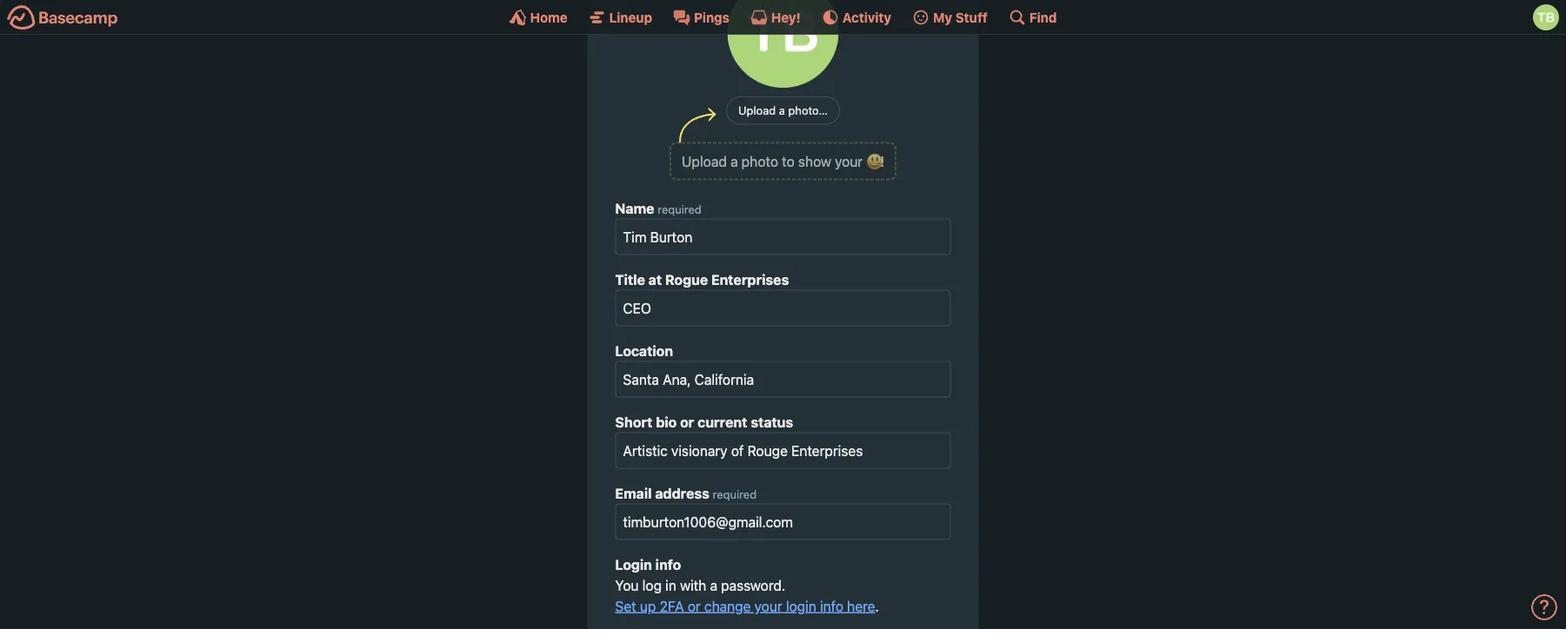Task type: describe. For each thing, give the bounding box(es) containing it.
home link
[[509, 9, 568, 26]]

title at rogue enterprises
[[615, 272, 789, 288]]

to
[[782, 154, 795, 170]]

name required
[[615, 201, 702, 217]]

activity
[[843, 10, 892, 25]]

lineup
[[610, 10, 653, 25]]

email address required
[[615, 486, 757, 502]]

lineup link
[[589, 9, 653, 26]]

or inside login info you log in with              a password. set up 2fa or change your login info here .
[[688, 599, 701, 616]]

stuff
[[956, 10, 988, 25]]

show
[[798, 154, 832, 170]]

current
[[698, 415, 748, 431]]

2fa
[[660, 599, 684, 616]]

0 horizontal spatial tim burton image
[[728, 0, 839, 88]]

log
[[643, 578, 662, 595]]

😃!
[[867, 154, 885, 170]]

required inside name required
[[658, 203, 702, 216]]

my stuff button
[[913, 9, 988, 26]]

hey!
[[772, 10, 801, 25]]

photo
[[742, 154, 779, 170]]

0 vertical spatial info
[[656, 557, 681, 574]]

find button
[[1009, 9, 1057, 26]]

address
[[655, 486, 710, 502]]

0 vertical spatial or
[[680, 415, 695, 431]]

.
[[876, 599, 879, 616]]

find
[[1030, 10, 1057, 25]]

your inside login info you log in with              a password. set up 2fa or change your login info here .
[[755, 599, 783, 616]]

my stuff
[[934, 10, 988, 25]]

required inside 'email address required'
[[713, 489, 757, 502]]

short
[[615, 415, 653, 431]]

switch accounts image
[[7, 4, 118, 31]]

photo…
[[789, 104, 828, 117]]

login
[[615, 557, 652, 574]]

title
[[615, 272, 645, 288]]

1 horizontal spatial info
[[820, 599, 844, 616]]

upload for upload a photo…
[[739, 104, 776, 117]]

bio
[[656, 415, 677, 431]]

with
[[680, 578, 707, 595]]

a for photo
[[731, 154, 738, 170]]



Task type: vqa. For each thing, say whether or not it's contained in the screenshot.
My Assignments (1) 'My'
no



Task type: locate. For each thing, give the bounding box(es) containing it.
a inside login info you log in with              a password. set up 2fa or change your login info here .
[[710, 578, 718, 595]]

upload inside upload a photo… button
[[739, 104, 776, 117]]

1 vertical spatial required
[[713, 489, 757, 502]]

upload
[[739, 104, 776, 117], [682, 154, 727, 170]]

1 vertical spatial or
[[688, 599, 701, 616]]

a left "photo"
[[731, 154, 738, 170]]

2 horizontal spatial a
[[779, 104, 785, 117]]

in
[[666, 578, 677, 595]]

0 vertical spatial your
[[835, 154, 863, 170]]

upload left "photo"
[[682, 154, 727, 170]]

set
[[615, 599, 637, 616]]

0 horizontal spatial required
[[658, 203, 702, 216]]

you
[[615, 578, 639, 595]]

or right bio
[[680, 415, 695, 431]]

pings button
[[673, 9, 730, 26]]

login
[[786, 599, 817, 616]]

required
[[658, 203, 702, 216], [713, 489, 757, 502]]

location
[[615, 343, 673, 360]]

at
[[649, 272, 662, 288]]

Title at Rogue Enterprises text field
[[615, 291, 951, 327]]

tim burton image
[[728, 0, 839, 88], [1534, 4, 1560, 30]]

short bio or current status
[[615, 415, 794, 431]]

main element
[[0, 0, 1567, 35]]

None email field
[[615, 505, 951, 541]]

your left 😃!
[[835, 154, 863, 170]]

upload left photo…
[[739, 104, 776, 117]]

info
[[656, 557, 681, 574], [820, 599, 844, 616]]

1 horizontal spatial required
[[713, 489, 757, 502]]

0 horizontal spatial info
[[656, 557, 681, 574]]

1 horizontal spatial a
[[731, 154, 738, 170]]

pings
[[694, 10, 730, 25]]

None text field
[[615, 219, 951, 256]]

0 vertical spatial a
[[779, 104, 785, 117]]

change
[[705, 599, 751, 616]]

0 horizontal spatial a
[[710, 578, 718, 595]]

a right with
[[710, 578, 718, 595]]

or
[[680, 415, 695, 431], [688, 599, 701, 616]]

required right 'name'
[[658, 203, 702, 216]]

hey! button
[[751, 9, 801, 26]]

1 horizontal spatial tim burton image
[[1534, 4, 1560, 30]]

enterprises
[[712, 272, 789, 288]]

here
[[847, 599, 876, 616]]

email
[[615, 486, 652, 502]]

your down password.
[[755, 599, 783, 616]]

upload for upload a photo to show your 😃!
[[682, 154, 727, 170]]

upload a photo…
[[739, 104, 828, 117]]

activity link
[[822, 9, 892, 26]]

required right address at the left of page
[[713, 489, 757, 502]]

0 horizontal spatial your
[[755, 599, 783, 616]]

upload a photo to show your 😃!
[[682, 154, 885, 170]]

or down with
[[688, 599, 701, 616]]

0 vertical spatial required
[[658, 203, 702, 216]]

a for photo…
[[779, 104, 785, 117]]

1 vertical spatial upload
[[682, 154, 727, 170]]

1 horizontal spatial your
[[835, 154, 863, 170]]

0 vertical spatial upload
[[739, 104, 776, 117]]

Short bio or current status text field
[[615, 433, 951, 470]]

2 vertical spatial a
[[710, 578, 718, 595]]

0 horizontal spatial upload
[[682, 154, 727, 170]]

status
[[751, 415, 794, 431]]

1 vertical spatial a
[[731, 154, 738, 170]]

name
[[615, 201, 655, 217]]

info left here
[[820, 599, 844, 616]]

login info you log in with              a password. set up 2fa or change your login info here .
[[615, 557, 879, 616]]

1 vertical spatial your
[[755, 599, 783, 616]]

password.
[[721, 578, 786, 595]]

your
[[835, 154, 863, 170], [755, 599, 783, 616]]

1 horizontal spatial upload
[[739, 104, 776, 117]]

up
[[640, 599, 656, 616]]

my
[[934, 10, 953, 25]]

home
[[530, 10, 568, 25]]

upload a photo… button
[[726, 97, 840, 125]]

a inside button
[[779, 104, 785, 117]]

Location text field
[[615, 362, 951, 398]]

rogue
[[665, 272, 708, 288]]

set up 2fa or change your login info here link
[[615, 599, 876, 616]]

a
[[779, 104, 785, 117], [731, 154, 738, 170], [710, 578, 718, 595]]

info up in
[[656, 557, 681, 574]]

a left photo…
[[779, 104, 785, 117]]

1 vertical spatial info
[[820, 599, 844, 616]]



